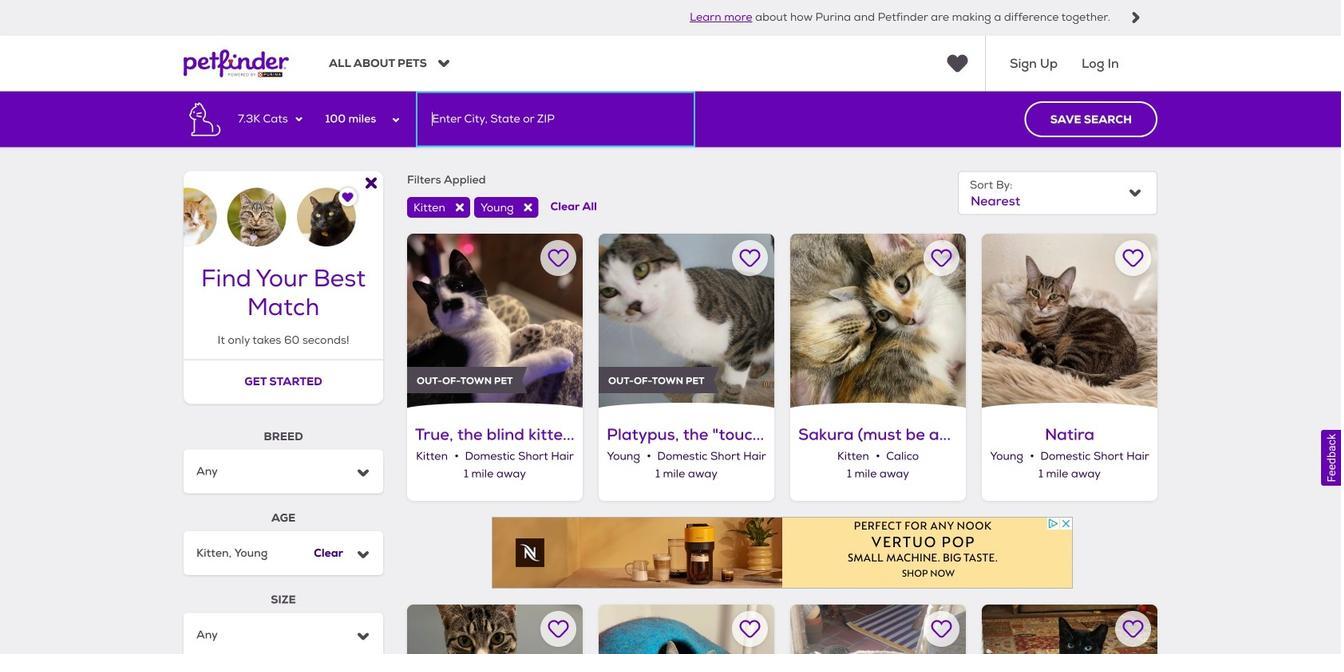 Task type: locate. For each thing, give the bounding box(es) containing it.
main content
[[0, 91, 1341, 655]]

platypus, the "touchy-feely" lap-cat: he squeals! he drools! he's always glad to see you!, adoptable cat, young male domestic short hair, 1 mile away, out-of-town pet. image
[[599, 234, 775, 409]]

potential cat matches image
[[184, 171, 383, 247]]

sakura (must be adopted with lady tsunade), adoptable cat, kitten female calico, 1 mile away. image
[[791, 234, 966, 409]]

advertisement element
[[492, 518, 1073, 589]]

true, the blind kitten who loves belly kisses & trying to stand on your head!, adoptable cat, kitten female domestic short hair, 1 mile away, out-of-town pet. image
[[407, 234, 583, 409]]



Task type: describe. For each thing, give the bounding box(es) containing it.
morgan, adoptable cat, young male domestic short hair, 1 mile away. image
[[982, 605, 1158, 655]]

lucy, adoptable cat, young female domestic short hair, 1 mile away. image
[[791, 605, 966, 655]]

alice, adoptable cat, young female domestic short hair, 1 mile away. image
[[407, 605, 583, 655]]

petfinder home image
[[184, 35, 289, 91]]

natira, adoptable cat, young female domestic short hair, 1 mile away. image
[[982, 234, 1158, 409]]

kirk, adoptable cat, young male domestic short hair, 1 mile away. image
[[599, 605, 775, 655]]

Enter City, State or ZIP text field
[[416, 91, 696, 147]]



Task type: vqa. For each thing, say whether or not it's contained in the screenshot.
the potential cat matches 'image'
yes



